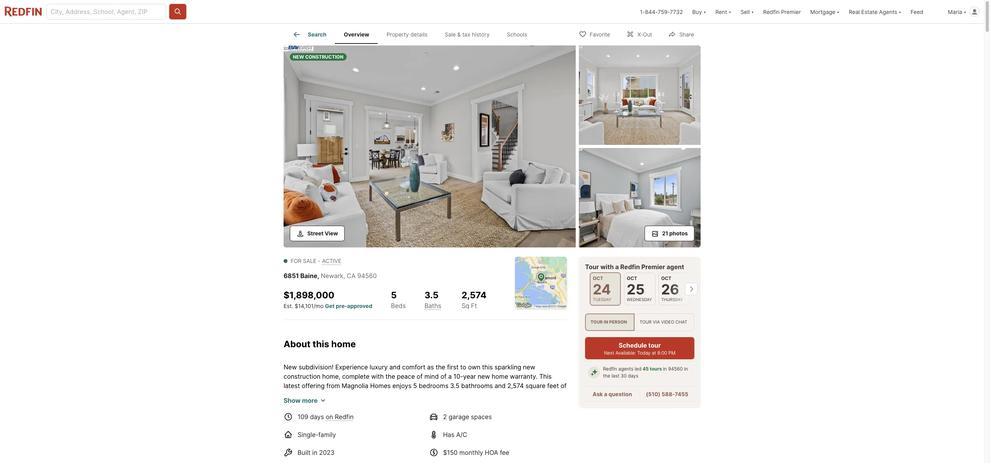 Task type: locate. For each thing, give the bounding box(es) containing it.
oct inside oct 24 tuesday
[[593, 276, 603, 282]]

1 vertical spatial 5
[[413, 382, 417, 390]]

0 horizontal spatial days
[[310, 413, 324, 421]]

newark down the active link
[[321, 272, 343, 280]]

4 ▾ from the left
[[837, 8, 839, 15]]

in inside "in the last 30 days"
[[684, 367, 688, 372]]

list box
[[585, 314, 694, 332]]

in up 7455
[[684, 367, 688, 372]]

with down the primary
[[388, 420, 400, 427]]

1 , from the left
[[317, 272, 319, 280]]

fully down vanities.
[[493, 429, 505, 437]]

0 horizontal spatial living
[[350, 392, 365, 399]]

sink,
[[395, 429, 408, 437]]

buy ▾
[[692, 8, 706, 15]]

home down the "sparkling"
[[492, 373, 508, 381]]

video
[[661, 320, 674, 325]]

0 horizontal spatial ,
[[317, 272, 319, 280]]

suite down counter
[[403, 410, 417, 418]]

0 horizontal spatial new
[[478, 373, 490, 381]]

premier left agent
[[641, 263, 665, 271]]

tuesday
[[593, 298, 611, 303]]

1 horizontal spatial oct
[[627, 276, 637, 282]]

▾ right mortgage
[[837, 8, 839, 15]]

this up subdivision!
[[313, 339, 329, 350]]

oct down tour with a redfin premier agent at right
[[627, 276, 637, 282]]

▾ inside 'link'
[[899, 8, 901, 15]]

redfin up last
[[603, 367, 617, 372]]

search link
[[292, 30, 326, 39]]

bathrooms
[[461, 382, 493, 390]]

0 horizontal spatial 94560
[[357, 272, 377, 280]]

0 horizontal spatial premier
[[641, 263, 665, 271]]

this inside new subdivision! experience luxury and comfort as the first to own this sparkling new construction home, complete with the peace of mind of a 10-year new home warranty. this latest offering from magnolia homes enjoys 5 bedrooms 3.5 bathrooms and 2,574 square feet of thoughtfully designed living space and a full suite of premium modern finishes. chef's kitchen with stainless steel appliances, quartz counter tops, expansive eat-in island, pendant lighting and custom cabinets. luxurious primary suite offers bonus sized living space, fully finished walk-in closet and an en suite bath with walk-in glass shower, and dual vanities. also featuring laundry room with ample storage and sink, 2-car attached garage, and fully landscaped front and back yards.  please use 37281 olive st, newark for mapping directions.
[[482, 364, 493, 371]]

oct up tuesday
[[593, 276, 603, 282]]

5 down peace
[[413, 382, 417, 390]]

lighting
[[535, 401, 557, 409]]

oct down agent
[[661, 276, 671, 282]]

days inside "in the last 30 days"
[[628, 374, 638, 379]]

map entry image
[[515, 257, 567, 309]]

1 horizontal spatial 5
[[413, 382, 417, 390]]

in up car at the left
[[418, 420, 423, 427]]

▾ right the maria
[[964, 8, 966, 15]]

thoughtfully
[[284, 392, 319, 399]]

redfin premier
[[763, 8, 801, 15]]

first
[[447, 364, 459, 371]]

redfin right on
[[335, 413, 354, 421]]

oct for 26
[[661, 276, 671, 282]]

suite down the luxurious
[[357, 420, 371, 427]]

tour left via
[[640, 320, 652, 325]]

home up experience
[[331, 339, 356, 350]]

redfin right sell ▾ button
[[763, 8, 780, 15]]

newark down car at the left
[[411, 438, 434, 446]]

led
[[635, 367, 641, 372]]

0 horizontal spatial 2,574
[[462, 290, 486, 301]]

walk- up laundry
[[284, 420, 300, 427]]

2,574 up the ft
[[462, 290, 486, 301]]

and down laundry
[[284, 438, 295, 446]]

1 vertical spatial premier
[[641, 263, 665, 271]]

3.5 up 'baths'
[[424, 290, 439, 301]]

5 up beds
[[391, 290, 397, 301]]

1 vertical spatial this
[[482, 364, 493, 371]]

in
[[604, 320, 608, 325], [663, 367, 667, 372], [684, 367, 688, 372], [481, 401, 487, 409], [300, 420, 305, 427], [418, 420, 423, 427], [312, 449, 317, 457]]

favorite button
[[572, 26, 617, 42]]

1-
[[640, 8, 645, 15]]

1 horizontal spatial new
[[523, 364, 535, 371]]

steel
[[325, 401, 340, 409]]

1 horizontal spatial fully
[[513, 410, 525, 418]]

$14,101
[[295, 303, 314, 310]]

to
[[460, 364, 466, 371]]

1 vertical spatial home
[[492, 373, 508, 381]]

None button
[[590, 273, 621, 306], [624, 273, 655, 306], [658, 273, 690, 306], [590, 273, 621, 306], [624, 273, 655, 306], [658, 273, 690, 306]]

and down show
[[284, 410, 295, 418]]

tours
[[650, 367, 662, 372]]

ask
[[593, 391, 603, 398]]

back
[[296, 438, 311, 446]]

home
[[331, 339, 356, 350], [492, 373, 508, 381]]

5 inside new subdivision! experience luxury and comfort as the first to own this sparkling new construction home, complete with the peace of mind of a 10-year new home warranty. this latest offering from magnolia homes enjoys 5 bedrooms 3.5 bathrooms and 2,574 square feet of thoughtfully designed living space and a full suite of premium modern finishes. chef's kitchen with stainless steel appliances, quartz counter tops, expansive eat-in island, pendant lighting and custom cabinets. luxurious primary suite offers bonus sized living space, fully finished walk-in closet and an en suite bath with walk-in glass shower, and dual vanities. also featuring laundry room with ample storage and sink, 2-car attached garage, and fully landscaped front and back yards.  please use 37281 olive st, newark for mapping directions.
[[413, 382, 417, 390]]

spaces
[[471, 413, 492, 421]]

active
[[322, 258, 341, 265]]

3.5 inside new subdivision! experience luxury and comfort as the first to own this sparkling new construction home, complete with the peace of mind of a 10-year new home warranty. this latest offering from magnolia homes enjoys 5 bedrooms 3.5 bathrooms and 2,574 square feet of thoughtfully designed living space and a full suite of premium modern finishes. chef's kitchen with stainless steel appliances, quartz counter tops, expansive eat-in island, pendant lighting and custom cabinets. luxurious primary suite offers bonus sized living space, fully finished walk-in closet and an en suite bath with walk-in glass shower, and dual vanities. also featuring laundry room with ample storage and sink, 2-car attached garage, and fully landscaped front and back yards.  please use 37281 olive st, newark for mapping directions.
[[450, 382, 459, 390]]

real
[[849, 8, 860, 15]]

pendant
[[509, 401, 533, 409]]

days left on
[[310, 413, 324, 421]]

premier inside button
[[781, 8, 801, 15]]

$150 monthly hoa fee
[[443, 449, 509, 457]]

monthly
[[459, 449, 483, 457]]

mind
[[424, 373, 439, 381]]

6 ▾ from the left
[[964, 8, 966, 15]]

and up peace
[[389, 364, 400, 371]]

tab list
[[284, 24, 542, 44]]

homes
[[370, 382, 391, 390]]

0 vertical spatial newark
[[321, 272, 343, 280]]

2 ▾ from the left
[[729, 8, 731, 15]]

5 ▾ from the left
[[899, 8, 901, 15]]

schedule tour next available: today at 8:00 pm
[[604, 342, 675, 356]]

, left ca
[[343, 272, 345, 280]]

0 horizontal spatial this
[[313, 339, 329, 350]]

1 vertical spatial new
[[478, 373, 490, 381]]

1 horizontal spatial newark
[[411, 438, 434, 446]]

0 vertical spatial this
[[313, 339, 329, 350]]

1 vertical spatial 3.5
[[450, 382, 459, 390]]

tour for tour in person
[[591, 320, 603, 325]]

overview
[[344, 31, 369, 38]]

complete
[[342, 373, 369, 381]]

▾ right rent
[[729, 8, 731, 15]]

feed button
[[906, 0, 943, 23]]

1 vertical spatial fully
[[493, 429, 505, 437]]

1-844-759-7732 link
[[640, 8, 683, 15]]

1 ▾ from the left
[[704, 8, 706, 15]]

days down the led on the bottom right
[[628, 374, 638, 379]]

tour left person
[[591, 320, 603, 325]]

1 vertical spatial 2,574
[[507, 382, 524, 390]]

days
[[628, 374, 638, 379], [310, 413, 324, 421]]

$1,898,000
[[284, 290, 334, 301]]

tax
[[462, 31, 470, 38]]

x-out
[[637, 31, 652, 38]]

and up garage,
[[467, 420, 478, 427]]

1 horizontal spatial 2,574
[[507, 382, 524, 390]]

,
[[317, 272, 319, 280], [343, 272, 345, 280]]

▾ right buy
[[704, 8, 706, 15]]

1 walk- from the left
[[284, 420, 300, 427]]

, down -
[[317, 272, 319, 280]]

approved
[[347, 303, 372, 310]]

tour up oct 24 tuesday
[[585, 263, 599, 271]]

for
[[291, 258, 301, 265]]

this right own
[[482, 364, 493, 371]]

appliances,
[[341, 401, 375, 409]]

search
[[308, 31, 326, 38]]

oct inside oct 26 thursday
[[661, 276, 671, 282]]

real estate agents ▾
[[849, 8, 901, 15]]

6851 baine, newark, ca 94560 image
[[284, 46, 576, 248], [579, 46, 701, 145], [579, 148, 701, 248]]

0 horizontal spatial newark
[[321, 272, 343, 280]]

fully down 'pendant'
[[513, 410, 525, 418]]

2 horizontal spatial the
[[603, 374, 610, 379]]

built in 2023
[[298, 449, 334, 457]]

3 oct from the left
[[661, 276, 671, 282]]

premier left mortgage
[[781, 8, 801, 15]]

1 horizontal spatial this
[[482, 364, 493, 371]]

in right built
[[312, 449, 317, 457]]

24
[[593, 281, 611, 298]]

3.5
[[424, 290, 439, 301], [450, 382, 459, 390]]

0 vertical spatial premier
[[781, 8, 801, 15]]

0 horizontal spatial oct
[[593, 276, 603, 282]]

1 oct from the left
[[593, 276, 603, 282]]

94560 down pm
[[668, 367, 683, 372]]

single-family
[[298, 431, 336, 439]]

26
[[661, 281, 679, 298]]

ft
[[471, 302, 477, 310]]

agents
[[879, 8, 897, 15]]

/mo
[[314, 303, 323, 310]]

1 horizontal spatial ,
[[343, 272, 345, 280]]

the left last
[[603, 374, 610, 379]]

0 horizontal spatial walk-
[[284, 420, 300, 427]]

0 vertical spatial fully
[[513, 410, 525, 418]]

1 horizontal spatial home
[[492, 373, 508, 381]]

0 vertical spatial new
[[523, 364, 535, 371]]

▾ right sell
[[751, 8, 754, 15]]

ask a question
[[593, 391, 632, 398]]

tour for tour via video chat
[[640, 320, 652, 325]]

2,574 inside new subdivision! experience luxury and comfort as the first to own this sparkling new construction home, complete with the peace of mind of a 10-year new home warranty. this latest offering from magnolia homes enjoys 5 bedrooms 3.5 bathrooms and 2,574 square feet of thoughtfully designed living space and a full suite of premium modern finishes. chef's kitchen with stainless steel appliances, quartz counter tops, expansive eat-in island, pendant lighting and custom cabinets. luxurious primary suite offers bonus sized living space, fully finished walk-in closet and an en suite bath with walk-in glass shower, and dual vanities. also featuring laundry room with ample storage and sink, 2-car attached garage, and fully landscaped front and back yards.  please use 37281 olive st, newark for mapping directions.
[[507, 382, 524, 390]]

and down dual
[[480, 429, 491, 437]]

21 photos button
[[645, 226, 694, 242]]

tour for tour with a redfin premier agent
[[585, 263, 599, 271]]

$1,898,000 est. $14,101 /mo get pre-approved
[[284, 290, 372, 310]]

pre-
[[336, 303, 347, 310]]

0 horizontal spatial 5
[[391, 290, 397, 301]]

ample
[[338, 429, 356, 437]]

walk- up 2-
[[402, 420, 418, 427]]

mortgage
[[810, 8, 835, 15]]

newark
[[321, 272, 343, 280], [411, 438, 434, 446]]

1 vertical spatial living
[[475, 410, 490, 418]]

island,
[[488, 401, 507, 409]]

1 vertical spatial newark
[[411, 438, 434, 446]]

0 vertical spatial suite
[[415, 392, 429, 399]]

new up "bathrooms"
[[478, 373, 490, 381]]

0 horizontal spatial fully
[[493, 429, 505, 437]]

glass
[[425, 420, 440, 427]]

front
[[542, 429, 556, 437]]

0 vertical spatial 3.5
[[424, 290, 439, 301]]

a/c
[[456, 431, 467, 439]]

1 horizontal spatial 94560
[[668, 367, 683, 372]]

tour
[[585, 263, 599, 271], [591, 320, 603, 325], [640, 320, 652, 325]]

suite up tops, at the bottom
[[415, 392, 429, 399]]

6851 baine , newark , ca 94560
[[284, 272, 377, 280]]

bedrooms
[[419, 382, 448, 390]]

on redfin link
[[326, 413, 354, 421]]

7732
[[670, 8, 683, 15]]

the
[[436, 364, 445, 371], [385, 373, 395, 381], [603, 374, 610, 379]]

street view
[[307, 230, 338, 237]]

living up dual
[[475, 410, 490, 418]]

cabinets.
[[320, 410, 347, 418]]

via
[[653, 320, 660, 325]]

3.5 down 10-
[[450, 382, 459, 390]]

0 vertical spatial 5
[[391, 290, 397, 301]]

sale
[[303, 258, 316, 265]]

real estate agents ▾ link
[[849, 0, 901, 23]]

the right 'as'
[[436, 364, 445, 371]]

10-
[[453, 373, 463, 381]]

0 horizontal spatial home
[[331, 339, 356, 350]]

1 horizontal spatial walk-
[[402, 420, 418, 427]]

2 oct from the left
[[627, 276, 637, 282]]

2 horizontal spatial oct
[[661, 276, 671, 282]]

oct 26 thursday
[[661, 276, 683, 303]]

living up 'appliances,'
[[350, 392, 365, 399]]

custom
[[296, 410, 318, 418]]

1 horizontal spatial days
[[628, 374, 638, 379]]

0 vertical spatial days
[[628, 374, 638, 379]]

2,574 down warranty.
[[507, 382, 524, 390]]

the up homes
[[385, 373, 395, 381]]

bath
[[373, 420, 386, 427]]

space,
[[492, 410, 511, 418]]

estate
[[861, 8, 878, 15]]

0 horizontal spatial 3.5
[[424, 290, 439, 301]]

est.
[[284, 303, 293, 310]]

new up warranty.
[[523, 364, 535, 371]]

sale & tax history tab
[[436, 25, 498, 44]]

of down the bedrooms
[[431, 392, 437, 399]]

question
[[609, 391, 632, 398]]

and up olive
[[382, 429, 393, 437]]

oct inside the oct 25 wednesday
[[627, 276, 637, 282]]

3 ▾ from the left
[[751, 8, 754, 15]]

with down luxury
[[371, 373, 384, 381]]

built
[[298, 449, 310, 457]]

garage
[[449, 413, 469, 421]]

▾ right agents
[[899, 8, 901, 15]]

94560 right ca
[[357, 272, 377, 280]]

tops,
[[422, 401, 436, 409]]

109 days on redfin
[[298, 413, 354, 421]]

1 horizontal spatial 3.5
[[450, 382, 459, 390]]

0 vertical spatial 94560
[[357, 272, 377, 280]]

comfort
[[402, 364, 425, 371]]

0 vertical spatial 2,574
[[462, 290, 486, 301]]

1 vertical spatial 94560
[[668, 367, 683, 372]]

1 horizontal spatial premier
[[781, 8, 801, 15]]



Task type: vqa. For each thing, say whether or not it's contained in the screenshot.
OCT
yes



Task type: describe. For each thing, give the bounding box(es) containing it.
redfin up 25
[[620, 263, 640, 271]]

real estate agents ▾ button
[[844, 0, 906, 23]]

baths
[[424, 302, 441, 310]]

tab list containing search
[[284, 24, 542, 44]]

&
[[457, 31, 461, 38]]

new subdivision! experience luxury and comfort as the first to own this sparkling new construction home, complete with the peace of mind of a 10-year new home warranty. this latest offering from magnolia homes enjoys 5 bedrooms 3.5 bathrooms and 2,574 square feet of thoughtfully designed living space and a full suite of premium modern finishes. chef's kitchen with stainless steel appliances, quartz counter tops, expansive eat-in island, pendant lighting and custom cabinets. luxurious primary suite offers bonus sized living space, fully finished walk-in closet and an en suite bath with walk-in glass shower, and dual vanities. also featuring laundry room with ample storage and sink, 2-car attached garage, and fully landscaped front and back yards.  please use 37281 olive st, newark for mapping directions.
[[284, 364, 567, 446]]

and up finishes.
[[495, 382, 506, 390]]

last
[[612, 374, 619, 379]]

(510) 588-7455
[[646, 391, 688, 398]]

next image
[[685, 283, 697, 296]]

2 walk- from the left
[[402, 420, 418, 427]]

ca
[[347, 272, 356, 280]]

sized
[[457, 410, 473, 418]]

property details
[[387, 31, 427, 38]]

0 vertical spatial home
[[331, 339, 356, 350]]

redfin inside button
[[763, 8, 780, 15]]

feed
[[911, 8, 923, 15]]

▾ for maria ▾
[[964, 8, 966, 15]]

submit search image
[[174, 8, 182, 16]]

modern
[[466, 392, 488, 399]]

1 horizontal spatial living
[[475, 410, 490, 418]]

person
[[609, 320, 627, 325]]

offers
[[419, 410, 436, 418]]

6851
[[284, 272, 299, 280]]

enjoys
[[392, 382, 412, 390]]

get pre-approved link
[[325, 303, 372, 310]]

eat-
[[469, 401, 481, 409]]

of right the 'mind'
[[441, 373, 446, 381]]

City, Address, School, Agent, ZIP search field
[[46, 4, 166, 19]]

pm
[[668, 351, 675, 356]]

▾ for mortgage ▾
[[837, 8, 839, 15]]

landscaped
[[507, 429, 541, 437]]

in down modern
[[481, 401, 487, 409]]

3.5 inside 3.5 baths
[[424, 290, 439, 301]]

the inside "in the last 30 days"
[[603, 374, 610, 379]]

designed
[[321, 392, 348, 399]]

fee
[[500, 449, 509, 457]]

room
[[307, 429, 322, 437]]

from
[[326, 382, 340, 390]]

experience
[[335, 364, 368, 371]]

oct for 24
[[593, 276, 603, 282]]

more
[[302, 397, 318, 405]]

baine
[[300, 272, 317, 280]]

sparkling
[[495, 364, 521, 371]]

mortgage ▾
[[810, 8, 839, 15]]

street
[[307, 230, 323, 237]]

▾ for sell ▾
[[751, 8, 754, 15]]

1 horizontal spatial the
[[436, 364, 445, 371]]

and down the cabinets.
[[326, 420, 337, 427]]

and up quartz
[[386, 392, 397, 399]]

show more button
[[284, 396, 325, 406]]

94560 for redfin agents led 45 tours in 94560
[[668, 367, 683, 372]]

stainless
[[298, 401, 324, 409]]

▾ for rent ▾
[[729, 8, 731, 15]]

dual
[[479, 420, 492, 427]]

3.5 baths
[[424, 290, 441, 310]]

list box containing tour in person
[[585, 314, 694, 332]]

street view button
[[290, 226, 345, 242]]

single-
[[298, 431, 318, 439]]

next
[[604, 351, 614, 356]]

for
[[436, 438, 444, 446]]

37281
[[365, 438, 383, 446]]

tour in person
[[591, 320, 627, 325]]

yards.
[[312, 438, 330, 446]]

sell ▾ button
[[741, 0, 754, 23]]

rent ▾
[[715, 8, 731, 15]]

counter
[[397, 401, 420, 409]]

baths link
[[424, 302, 441, 310]]

in left person
[[604, 320, 608, 325]]

ask a question link
[[593, 391, 632, 398]]

oct for 25
[[627, 276, 637, 282]]

details
[[410, 31, 427, 38]]

schools tab
[[498, 25, 536, 44]]

1 vertical spatial days
[[310, 413, 324, 421]]

use
[[353, 438, 364, 446]]

olive
[[385, 438, 400, 446]]

of right feet
[[561, 382, 567, 390]]

sq
[[462, 302, 469, 310]]

new
[[293, 54, 304, 60]]

latest
[[284, 382, 300, 390]]

share
[[679, 31, 694, 38]]

1 vertical spatial suite
[[403, 410, 417, 418]]

family
[[318, 431, 336, 439]]

peace
[[397, 373, 415, 381]]

x-out button
[[620, 26, 659, 42]]

tour with a redfin premier agent
[[585, 263, 684, 271]]

2 , from the left
[[343, 272, 345, 280]]

for sale - active
[[291, 258, 341, 265]]

5 inside the 5 beds
[[391, 290, 397, 301]]

in right tours
[[663, 367, 667, 372]]

sale
[[445, 31, 456, 38]]

chat
[[675, 320, 687, 325]]

construction
[[305, 54, 343, 60]]

in the last 30 days
[[603, 367, 688, 379]]

featuring
[[534, 420, 560, 427]]

mortgage ▾ button
[[810, 0, 839, 23]]

car
[[417, 429, 426, 437]]

with up yards.
[[324, 429, 337, 437]]

available:
[[616, 351, 636, 356]]

square
[[526, 382, 546, 390]]

with down thoughtfully
[[284, 401, 296, 409]]

property details tab
[[378, 25, 436, 44]]

about this home
[[284, 339, 356, 350]]

94560 for 6851 baine , newark , ca 94560
[[357, 272, 377, 280]]

home inside new subdivision! experience luxury and comfort as the first to own this sparkling new construction home, complete with the peace of mind of a 10-year new home warranty. this latest offering from magnolia homes enjoys 5 bedrooms 3.5 bathrooms and 2,574 square feet of thoughtfully designed living space and a full suite of premium modern finishes. chef's kitchen with stainless steel appliances, quartz counter tops, expansive eat-in island, pendant lighting and custom cabinets. luxurious primary suite offers bonus sized living space, fully finished walk-in closet and an en suite bath with walk-in glass shower, and dual vanities. also featuring laundry room with ample storage and sink, 2-car attached garage, and fully landscaped front and back yards.  please use 37281 olive st, newark for mapping directions.
[[492, 373, 508, 381]]

year
[[463, 373, 476, 381]]

sale & tax history
[[445, 31, 490, 38]]

about
[[284, 339, 310, 350]]

0 horizontal spatial the
[[385, 373, 395, 381]]

7455
[[675, 391, 688, 398]]

luxurious
[[348, 410, 377, 418]]

storage
[[358, 429, 380, 437]]

overview tab
[[335, 25, 378, 44]]

property
[[387, 31, 409, 38]]

get
[[325, 303, 335, 310]]

109
[[298, 413, 308, 421]]

has a/c
[[443, 431, 467, 439]]

2 vertical spatial suite
[[357, 420, 371, 427]]

▾ for buy ▾
[[704, 8, 706, 15]]

with up oct 24 tuesday
[[600, 263, 614, 271]]

21 photos
[[662, 230, 688, 237]]

schools
[[507, 31, 527, 38]]

2
[[443, 413, 447, 421]]

0 vertical spatial living
[[350, 392, 365, 399]]

finishes.
[[490, 392, 514, 399]]

in down custom
[[300, 420, 305, 427]]

newark inside new subdivision! experience luxury and comfort as the first to own this sparkling new construction home, complete with the peace of mind of a 10-year new home warranty. this latest offering from magnolia homes enjoys 5 bedrooms 3.5 bathrooms and 2,574 square feet of thoughtfully designed living space and a full suite of premium modern finishes. chef's kitchen with stainless steel appliances, quartz counter tops, expansive eat-in island, pendant lighting and custom cabinets. luxurious primary suite offers bonus sized living space, fully finished walk-in closet and an en suite bath with walk-in glass shower, and dual vanities. also featuring laundry room with ample storage and sink, 2-car attached garage, and fully landscaped front and back yards.  please use 37281 olive st, newark for mapping directions.
[[411, 438, 434, 446]]

$150
[[443, 449, 458, 457]]

feet
[[547, 382, 559, 390]]

of down comfort
[[417, 373, 423, 381]]



